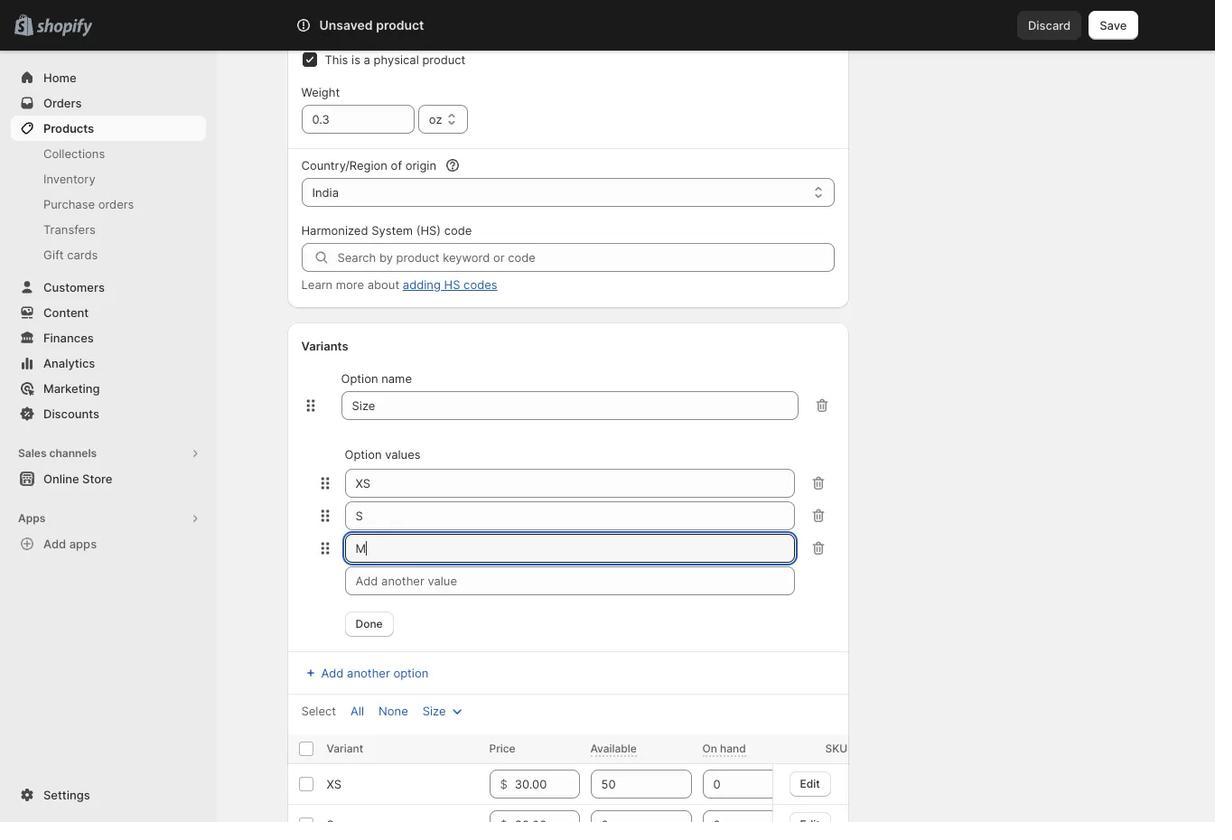 Task type: vqa. For each thing, say whether or not it's contained in the screenshot.
Mark Add your first product as done icon
no



Task type: locate. For each thing, give the bounding box(es) containing it.
purchase
[[43, 197, 95, 211]]

add left another
[[321, 666, 344, 680]]

variant
[[327, 742, 363, 755]]

option left name
[[341, 371, 378, 386]]

online store link
[[11, 466, 206, 492]]

2 options element from the top
[[327, 818, 334, 822]]

1 vertical spatial option
[[345, 447, 382, 462]]

purchase orders link
[[11, 192, 206, 217]]

product right physical
[[422, 52, 466, 67]]

1 horizontal spatial add
[[321, 666, 344, 680]]

(hs)
[[416, 223, 441, 238]]

finances
[[43, 331, 94, 345]]

size
[[423, 704, 446, 718]]

0 vertical spatial add
[[43, 537, 66, 551]]

hs
[[444, 277, 460, 292]]

add left apps
[[43, 537, 66, 551]]

option values
[[345, 447, 421, 462]]

product up physical
[[376, 17, 424, 33]]

marketing link
[[11, 376, 206, 401]]

0 vertical spatial options element
[[327, 777, 342, 792]]

option name
[[341, 371, 412, 386]]

inventory
[[43, 172, 95, 186]]

options element down 'variant'
[[327, 777, 342, 792]]

adding hs codes link
[[403, 277, 498, 292]]

done
[[356, 617, 383, 631]]

india
[[312, 185, 339, 200]]

sales channels button
[[11, 441, 206, 466]]

options element down the xs
[[327, 818, 334, 822]]

products link
[[11, 116, 206, 141]]

1 vertical spatial options element
[[327, 818, 334, 822]]

price
[[489, 742, 516, 755]]

product
[[376, 17, 424, 33], [422, 52, 466, 67]]

options element
[[327, 777, 342, 792], [327, 818, 334, 822]]

of
[[391, 158, 402, 173]]

products
[[43, 121, 94, 136]]

orders link
[[11, 90, 206, 116]]

1 vertical spatial product
[[422, 52, 466, 67]]

edit button
[[790, 771, 832, 797]]

1 vertical spatial add
[[321, 666, 344, 680]]

about
[[368, 277, 400, 292]]

None number field
[[591, 770, 665, 799], [703, 770, 777, 799], [591, 811, 665, 822], [703, 811, 777, 822], [591, 770, 665, 799], [703, 770, 777, 799], [591, 811, 665, 822], [703, 811, 777, 822]]

finances link
[[11, 325, 206, 351]]

unsaved
[[319, 17, 373, 33]]

none
[[379, 704, 408, 718]]

gift cards link
[[11, 242, 206, 267]]

a
[[364, 52, 370, 67]]

settings
[[43, 788, 90, 802]]

code
[[444, 223, 472, 238]]

$ text field
[[515, 770, 580, 799]]

purchase orders
[[43, 197, 134, 211]]

home
[[43, 70, 76, 85]]

transfers link
[[11, 217, 206, 242]]

country/region
[[301, 158, 388, 173]]

learn more about adding hs codes
[[301, 277, 498, 292]]

all button
[[340, 699, 375, 724]]

customers
[[43, 280, 105, 295]]

inventory link
[[11, 166, 206, 192]]

1 options element from the top
[[327, 777, 342, 792]]

add another option button
[[291, 661, 439, 686]]

0 vertical spatial product
[[376, 17, 424, 33]]

gift cards
[[43, 248, 98, 262]]

Weight text field
[[301, 105, 415, 134]]

gift
[[43, 248, 64, 262]]

this
[[325, 52, 348, 67]]

store
[[82, 472, 112, 486]]

0 vertical spatial option
[[341, 371, 378, 386]]

harmonized system (hs) code
[[301, 223, 472, 238]]

origin
[[405, 158, 436, 173]]

adding
[[403, 277, 441, 292]]

Add another value text field
[[345, 567, 795, 596]]

collections link
[[11, 141, 206, 166]]

add
[[43, 537, 66, 551], [321, 666, 344, 680]]

marketing
[[43, 381, 100, 396]]

save button
[[1089, 11, 1138, 40]]

option left the values
[[345, 447, 382, 462]]

more
[[336, 277, 364, 292]]

option for option name
[[341, 371, 378, 386]]

option
[[341, 371, 378, 386], [345, 447, 382, 462]]

channels
[[49, 446, 97, 460]]

apps
[[18, 511, 45, 525]]

apps button
[[11, 506, 206, 531]]

search
[[375, 18, 414, 33]]

shopify image
[[36, 19, 92, 37]]

0 horizontal spatial add
[[43, 537, 66, 551]]

options element containing xs
[[327, 777, 342, 792]]

size button
[[412, 699, 477, 724]]

Harmonized System (HS) code text field
[[338, 243, 835, 272]]

None text field
[[345, 469, 795, 498], [345, 502, 795, 530], [345, 534, 795, 563], [345, 469, 795, 498], [345, 502, 795, 530], [345, 534, 795, 563]]



Task type: describe. For each thing, give the bounding box(es) containing it.
physical
[[374, 52, 419, 67]]

orders
[[43, 96, 82, 110]]

options element for $ text field
[[327, 818, 334, 822]]

select
[[301, 704, 336, 718]]

Color text field
[[341, 391, 799, 420]]

analytics
[[43, 356, 95, 371]]

orders
[[98, 197, 134, 211]]

search button
[[346, 11, 870, 40]]

content
[[43, 305, 89, 320]]

name
[[381, 371, 412, 386]]

apps
[[69, 537, 97, 551]]

values
[[385, 447, 421, 462]]

on hand
[[703, 742, 746, 755]]

online store
[[43, 472, 112, 486]]

add another option
[[321, 666, 429, 680]]

harmonized
[[301, 223, 368, 238]]

shipping
[[301, 23, 352, 38]]

online
[[43, 472, 79, 486]]

settings link
[[11, 783, 206, 808]]

online store button
[[0, 466, 217, 492]]

transfers
[[43, 222, 96, 237]]

another
[[347, 666, 390, 680]]

analytics link
[[11, 351, 206, 376]]

sales channels
[[18, 446, 97, 460]]

codes
[[464, 277, 498, 292]]

oz
[[429, 112, 442, 127]]

discard button
[[1018, 11, 1082, 40]]

collections
[[43, 146, 105, 161]]

add apps button
[[11, 531, 206, 557]]

is
[[352, 52, 361, 67]]

country/region of origin
[[301, 158, 436, 173]]

cards
[[67, 248, 98, 262]]

learn
[[301, 277, 333, 292]]

options element for $ text box
[[327, 777, 342, 792]]

this is a physical product
[[325, 52, 466, 67]]

save
[[1100, 18, 1127, 33]]

unsaved product
[[319, 17, 424, 33]]

customers link
[[11, 275, 206, 300]]

system
[[372, 223, 413, 238]]

option for option values
[[345, 447, 382, 462]]

$ text field
[[515, 811, 580, 822]]

discounts
[[43, 407, 99, 421]]

sku
[[826, 742, 848, 755]]

edit
[[801, 777, 821, 790]]

sales
[[18, 446, 47, 460]]

$
[[500, 777, 508, 792]]

on
[[703, 742, 717, 755]]

add for add another option
[[321, 666, 344, 680]]

done button
[[345, 612, 394, 637]]

add for add apps
[[43, 537, 66, 551]]

discounts link
[[11, 401, 206, 427]]

none button
[[368, 699, 419, 724]]

discard
[[1028, 18, 1071, 33]]

weight
[[301, 85, 340, 99]]

all
[[351, 704, 364, 718]]

hand
[[720, 742, 746, 755]]

variants
[[301, 339, 348, 353]]

add apps
[[43, 537, 97, 551]]

content link
[[11, 300, 206, 325]]

option
[[393, 666, 429, 680]]

xs
[[327, 777, 342, 792]]



